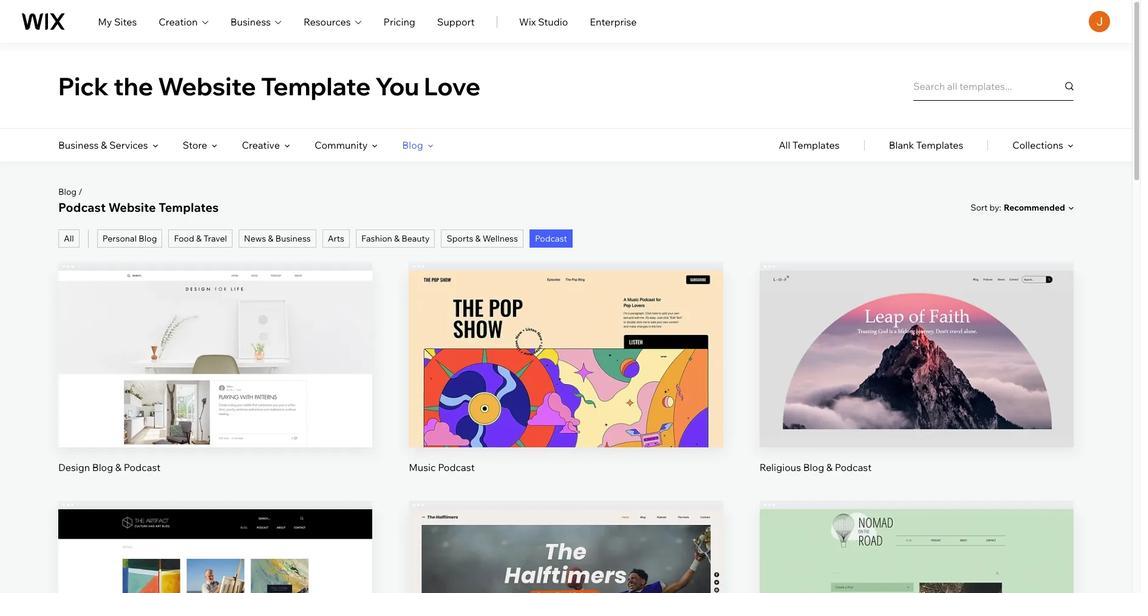 Task type: describe. For each thing, give the bounding box(es) containing it.
edit for podcast website templates - travel blog & podcast image
[[908, 574, 926, 586]]

all templates
[[779, 139, 840, 151]]

personal blog link
[[97, 230, 162, 248]]

business for business
[[231, 15, 271, 28]]

podcast link
[[530, 230, 573, 248]]

design blog & podcast group
[[58, 262, 373, 474]]

sports & wellness
[[447, 233, 518, 244]]

pricing link
[[384, 14, 415, 29]]

edit for podcast website templates - design blog & podcast image at the left
[[206, 335, 225, 347]]

sports & wellness link
[[441, 230, 524, 248]]

& inside "group"
[[115, 462, 122, 474]]

religious
[[760, 462, 801, 474]]

my sites
[[98, 15, 137, 28]]

0 horizontal spatial templates
[[159, 200, 219, 215]]

& for business
[[268, 233, 274, 244]]

design blog & podcast
[[58, 462, 161, 474]]

wix studio
[[519, 15, 568, 28]]

edit button for podcast website templates - sports blog & podcast image
[[537, 565, 595, 594]]

fashion
[[361, 233, 392, 244]]

blog for design blog & podcast
[[92, 462, 113, 474]]

edit button for the podcast website templates - music podcast image
[[537, 327, 595, 356]]

news & business link
[[239, 230, 316, 248]]

all for all
[[64, 233, 74, 244]]

business for business & services
[[58, 139, 99, 151]]

view for design blog & podcast
[[204, 376, 227, 388]]

support link
[[437, 14, 475, 29]]

recommended
[[1004, 202, 1066, 213]]

enterprise link
[[590, 14, 637, 29]]

podcast inside podcast link
[[535, 233, 567, 244]]

& inside group
[[827, 462, 833, 474]]

business button
[[231, 14, 282, 29]]

categories. use the left and right arrow keys to navigate the menu element
[[0, 129, 1132, 162]]

edit button for podcast website templates - design blog & podcast image at the left
[[187, 327, 244, 356]]

creation button
[[159, 14, 209, 29]]

podcast inside the religious blog & podcast group
[[835, 462, 872, 474]]

blog for religious blog & podcast
[[804, 462, 824, 474]]

wellness
[[483, 233, 518, 244]]

personal blog
[[103, 233, 157, 244]]

all templates link
[[779, 129, 840, 162]]

& for wellness
[[475, 233, 481, 244]]

podcast inside design blog & podcast "group"
[[124, 462, 161, 474]]

podcast website templates - music podcast image
[[409, 271, 723, 448]]

templates for all templates
[[793, 139, 840, 151]]

news
[[244, 233, 266, 244]]

podcast website templates
[[58, 200, 219, 215]]

arts link
[[322, 230, 350, 248]]

wix
[[519, 15, 536, 28]]

podcast website templates - travel blog & podcast image
[[760, 510, 1074, 594]]

creation
[[159, 15, 198, 28]]

& for services
[[101, 139, 107, 151]]

edit for "podcast website templates - religious blog & podcast" image at the right
[[908, 335, 926, 347]]

collections
[[1013, 139, 1064, 151]]

pick
[[58, 71, 109, 101]]

view button for religious blog & podcast
[[888, 368, 946, 397]]

1 vertical spatial website
[[108, 200, 156, 215]]

sort
[[971, 202, 988, 213]]

resources button
[[304, 14, 362, 29]]

0 vertical spatial website
[[158, 71, 256, 101]]

view for religious blog & podcast
[[906, 376, 928, 388]]

blank templates link
[[889, 129, 964, 162]]

edit button for "podcast website templates - religious blog & podcast" image at the right
[[888, 327, 946, 356]]

support
[[437, 15, 475, 28]]

edit for the podcast website templates - music podcast image
[[557, 335, 575, 347]]

edit button for podcast website templates - art blog & podcast image
[[187, 565, 244, 594]]

podcast inside music podcast group
[[438, 462, 475, 474]]



Task type: vqa. For each thing, say whether or not it's contained in the screenshot.
Categories. Use the left and right arrow keys to navigate the menu element
yes



Task type: locate. For each thing, give the bounding box(es) containing it.
& right "religious"
[[827, 462, 833, 474]]

3 view button from the left
[[888, 368, 946, 397]]

1 vertical spatial all
[[64, 233, 74, 244]]

you
[[376, 71, 419, 101]]

edit button inside the religious blog & podcast group
[[888, 327, 946, 356]]

2 horizontal spatial templates
[[917, 139, 964, 151]]

edit for podcast website templates - sports blog & podcast image
[[557, 574, 575, 586]]

& right design
[[115, 462, 122, 474]]

& for travel
[[196, 233, 202, 244]]

arts
[[328, 233, 344, 244]]

edit button inside music podcast group
[[537, 327, 595, 356]]

templates for blank templates
[[917, 139, 964, 151]]

all for all templates
[[779, 139, 791, 151]]

1 horizontal spatial view button
[[537, 368, 595, 397]]

website
[[158, 71, 256, 101], [108, 200, 156, 215]]

sites
[[114, 15, 137, 28]]

view button inside design blog & podcast "group"
[[187, 368, 244, 397]]

podcast
[[58, 200, 106, 215], [535, 233, 567, 244], [124, 462, 161, 474], [438, 462, 475, 474], [835, 462, 872, 474]]

business inside categories by subject element
[[58, 139, 99, 151]]

blog /
[[58, 186, 82, 197]]

sports
[[447, 233, 473, 244]]

blog inside "group"
[[92, 462, 113, 474]]

studio
[[538, 15, 568, 28]]

community
[[315, 139, 368, 151]]

blog inside group
[[804, 462, 824, 474]]

travel
[[204, 233, 227, 244]]

2 view from the left
[[555, 376, 577, 388]]

the
[[114, 71, 153, 101]]

1 horizontal spatial view
[[555, 376, 577, 388]]

0 vertical spatial business
[[231, 15, 271, 28]]

store
[[183, 139, 207, 151]]

& left services
[[101, 139, 107, 151]]

edit inside the religious blog & podcast group
[[908, 335, 926, 347]]

generic categories element
[[779, 129, 1074, 162]]

sort by:
[[971, 202, 1002, 213]]

view button
[[187, 368, 244, 397], [537, 368, 595, 397], [888, 368, 946, 397]]

podcast website templates - religious blog & podcast image
[[760, 271, 1074, 448]]

design
[[58, 462, 90, 474]]

edit button inside design blog & podcast "group"
[[187, 327, 244, 356]]

2 view button from the left
[[537, 368, 595, 397]]

my
[[98, 15, 112, 28]]

enterprise
[[590, 15, 637, 28]]

1 vertical spatial business
[[58, 139, 99, 151]]

edit for podcast website templates - art blog & podcast image
[[206, 574, 225, 586]]

& left beauty
[[394, 233, 400, 244]]

blank templates
[[889, 139, 964, 151]]

edit inside design blog & podcast "group"
[[206, 335, 225, 347]]

view
[[204, 376, 227, 388], [555, 376, 577, 388], [906, 376, 928, 388]]

edit button
[[187, 327, 244, 356], [537, 327, 595, 356], [888, 327, 946, 356], [187, 565, 244, 594], [537, 565, 595, 594], [888, 565, 946, 594]]

website up store
[[158, 71, 256, 101]]

love
[[424, 71, 481, 101]]

1 view from the left
[[204, 376, 227, 388]]

business & services
[[58, 139, 148, 151]]

2 horizontal spatial business
[[275, 233, 311, 244]]

business
[[231, 15, 271, 28], [58, 139, 99, 151], [275, 233, 311, 244]]

blog for personal blog
[[139, 233, 157, 244]]

podcast website templates - design blog & podcast image
[[58, 271, 373, 448]]

view inside design blog & podcast "group"
[[204, 376, 227, 388]]

by:
[[990, 202, 1002, 213]]

blog
[[402, 139, 423, 151], [58, 186, 77, 197], [139, 233, 157, 244], [92, 462, 113, 474], [804, 462, 824, 474]]

& inside categories by subject element
[[101, 139, 107, 151]]

music
[[409, 462, 436, 474]]

religious blog & podcast group
[[760, 262, 1074, 474]]

0 vertical spatial all
[[779, 139, 791, 151]]

pick the website template you love
[[58, 71, 481, 101]]

0 horizontal spatial view button
[[187, 368, 244, 397]]

1 horizontal spatial business
[[231, 15, 271, 28]]

None search field
[[914, 71, 1074, 101]]

0 horizontal spatial website
[[108, 200, 156, 215]]

services
[[109, 139, 148, 151]]

view inside the religious blog & podcast group
[[906, 376, 928, 388]]

0 horizontal spatial all
[[64, 233, 74, 244]]

profile image image
[[1089, 11, 1110, 32]]

1 horizontal spatial website
[[158, 71, 256, 101]]

1 horizontal spatial templates
[[793, 139, 840, 151]]

0 horizontal spatial business
[[58, 139, 99, 151]]

personal
[[103, 233, 137, 244]]

blog link
[[58, 186, 77, 197]]

view inside music podcast group
[[555, 376, 577, 388]]

pricing
[[384, 15, 415, 28]]

view button inside the religious blog & podcast group
[[888, 368, 946, 397]]

music podcast
[[409, 462, 475, 474]]

&
[[101, 139, 107, 151], [196, 233, 202, 244], [268, 233, 274, 244], [394, 233, 400, 244], [475, 233, 481, 244], [115, 462, 122, 474], [827, 462, 833, 474]]

food & travel
[[174, 233, 227, 244]]

business inside dropdown button
[[231, 15, 271, 28]]

music podcast group
[[409, 262, 723, 474]]

beauty
[[402, 233, 430, 244]]

edit button for podcast website templates - travel blog & podcast image
[[888, 565, 946, 594]]

& right food
[[196, 233, 202, 244]]

1 horizontal spatial all
[[779, 139, 791, 151]]

& right sports
[[475, 233, 481, 244]]

blank
[[889, 139, 914, 151]]

fashion & beauty
[[361, 233, 430, 244]]

all inside all templates link
[[779, 139, 791, 151]]

creative
[[242, 139, 280, 151]]

website up personal blog link
[[108, 200, 156, 215]]

blog inside categories by subject element
[[402, 139, 423, 151]]

all link
[[58, 230, 79, 248]]

edit
[[206, 335, 225, 347], [557, 335, 575, 347], [908, 335, 926, 347], [206, 574, 225, 586], [557, 574, 575, 586], [908, 574, 926, 586]]

1 view button from the left
[[187, 368, 244, 397]]

view button for music podcast
[[537, 368, 595, 397]]

templates
[[793, 139, 840, 151], [917, 139, 964, 151], [159, 200, 219, 215]]

2 horizontal spatial view
[[906, 376, 928, 388]]

food
[[174, 233, 194, 244]]

template
[[261, 71, 371, 101]]

view button inside music podcast group
[[537, 368, 595, 397]]

categories by subject element
[[58, 129, 434, 162]]

all inside all link
[[64, 233, 74, 244]]

news & business
[[244, 233, 311, 244]]

wix studio link
[[519, 14, 568, 29]]

2 vertical spatial business
[[275, 233, 311, 244]]

food & travel link
[[169, 230, 233, 248]]

podcast website templates - art blog & podcast image
[[58, 510, 373, 594]]

my sites link
[[98, 14, 137, 29]]

resources
[[304, 15, 351, 28]]

fashion & beauty link
[[356, 230, 435, 248]]

Search search field
[[914, 71, 1074, 101]]

& right news at the top of the page
[[268, 233, 274, 244]]

all
[[779, 139, 791, 151], [64, 233, 74, 244]]

view for music podcast
[[555, 376, 577, 388]]

edit inside music podcast group
[[557, 335, 575, 347]]

/
[[79, 186, 82, 197]]

2 horizontal spatial view button
[[888, 368, 946, 397]]

view button for design blog & podcast
[[187, 368, 244, 397]]

podcast website templates - sports blog & podcast image
[[409, 510, 723, 594]]

3 view from the left
[[906, 376, 928, 388]]

religious blog & podcast
[[760, 462, 872, 474]]

& for beauty
[[394, 233, 400, 244]]

0 horizontal spatial view
[[204, 376, 227, 388]]



